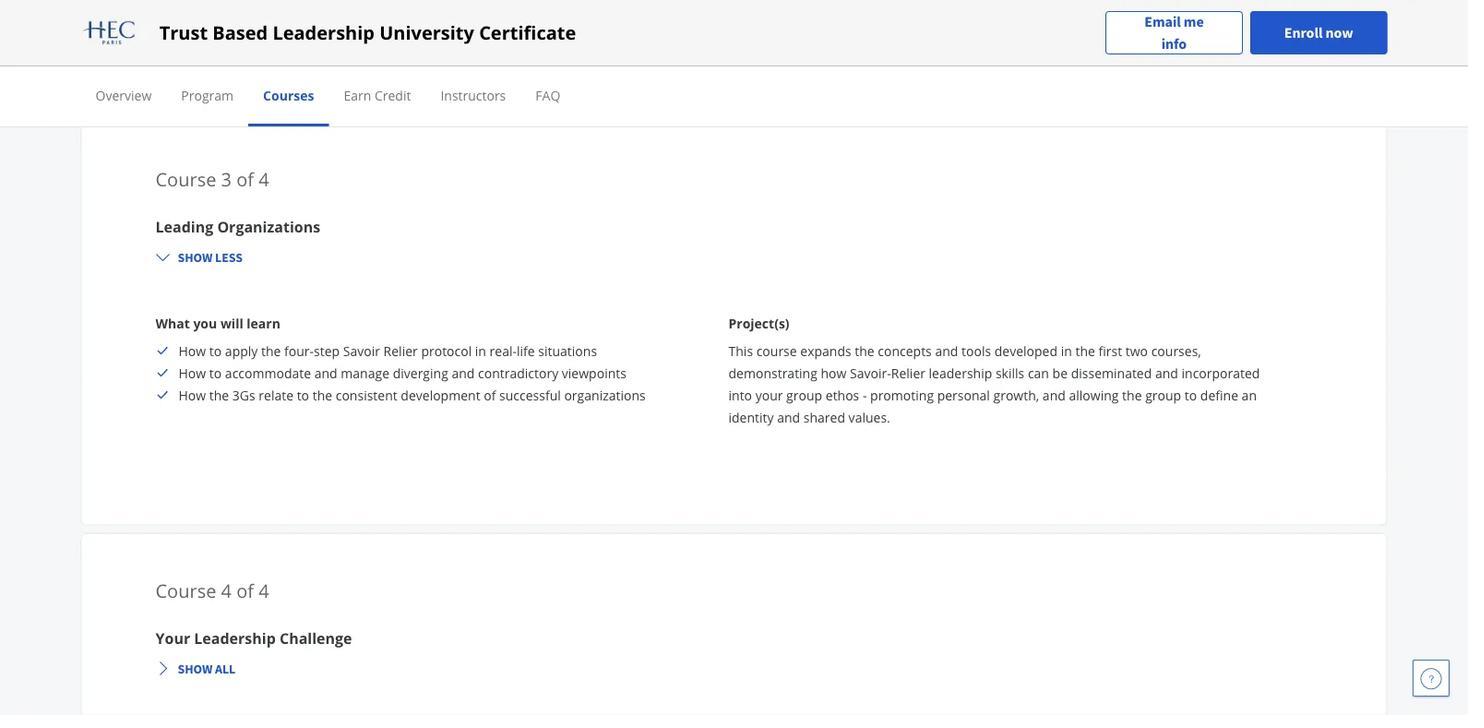 Task type: vqa. For each thing, say whether or not it's contained in the screenshot.
How to accommodate and manage diverging and contradictory viewpoints's How
yes



Task type: locate. For each thing, give the bounding box(es) containing it.
1 vertical spatial how
[[179, 365, 206, 382]]

and
[[936, 343, 959, 360], [315, 365, 338, 382], [452, 365, 475, 382], [1156, 365, 1179, 382], [1043, 387, 1066, 405], [778, 409, 801, 427]]

to down 'what you will learn'
[[209, 365, 222, 382]]

1 horizontal spatial relier
[[892, 365, 926, 382]]

concepts
[[878, 343, 932, 360]]

leadership up all
[[194, 628, 276, 648]]

be
[[1053, 365, 1068, 382]]

and down be
[[1043, 387, 1066, 405]]

course left 3
[[156, 167, 216, 192]]

0 vertical spatial relier
[[384, 343, 418, 360]]

two
[[1126, 343, 1149, 360]]

of up your leadership challenge
[[237, 579, 254, 604]]

4
[[259, 167, 269, 192], [221, 579, 232, 604], [259, 579, 269, 604]]

info
[[1162, 35, 1187, 53]]

1 in from the left
[[475, 343, 487, 360]]

to left define
[[1185, 387, 1198, 405]]

trust
[[159, 20, 208, 45]]

2 group from the left
[[1146, 387, 1182, 405]]

university
[[380, 20, 475, 45]]

how
[[821, 365, 847, 382]]

1 show from the top
[[178, 249, 213, 266]]

courses link
[[263, 86, 314, 104]]

situations
[[539, 343, 597, 360]]

this
[[729, 343, 753, 360]]

and down step
[[315, 365, 338, 382]]

2 course from the top
[[156, 579, 216, 604]]

how the 3gs relate to the consistent development of successful organizations
[[179, 387, 646, 405]]

developed
[[995, 343, 1058, 360]]

group up "shared"
[[787, 387, 823, 405]]

the left consistent on the left bottom
[[313, 387, 332, 405]]

how for how to apply the four-step savoir relier protocol in real-life situations
[[179, 343, 206, 360]]

how for how to accommodate and manage diverging and contradictory viewpoints
[[179, 365, 206, 382]]

relier up 'how to accommodate and manage diverging and contradictory viewpoints'
[[384, 343, 418, 360]]

show for show less
[[178, 249, 213, 266]]

define
[[1201, 387, 1239, 405]]

show left all
[[178, 661, 213, 677]]

2 show from the top
[[178, 661, 213, 677]]

credit
[[375, 86, 411, 104]]

1 vertical spatial relier
[[892, 365, 926, 382]]

0 vertical spatial how
[[179, 343, 206, 360]]

1 vertical spatial of
[[484, 387, 496, 405]]

group
[[787, 387, 823, 405], [1146, 387, 1182, 405]]

0 horizontal spatial group
[[787, 387, 823, 405]]

3
[[221, 167, 232, 192]]

of down contradictory
[[484, 387, 496, 405]]

organizations
[[217, 217, 321, 237]]

savoir
[[343, 343, 380, 360]]

relate
[[259, 387, 294, 405]]

of
[[237, 167, 254, 192], [484, 387, 496, 405], [237, 579, 254, 604]]

in
[[475, 343, 487, 360], [1062, 343, 1073, 360]]

group down courses,
[[1146, 387, 1182, 405]]

what
[[156, 315, 190, 333]]

0 vertical spatial course
[[156, 167, 216, 192]]

four-
[[284, 343, 314, 360]]

1 horizontal spatial group
[[1146, 387, 1182, 405]]

earn credit link
[[344, 86, 411, 104]]

project(s)
[[729, 315, 790, 333]]

overview
[[96, 86, 152, 104]]

contradictory
[[478, 365, 559, 382]]

how
[[179, 343, 206, 360], [179, 365, 206, 382], [179, 387, 206, 405]]

course up your
[[156, 579, 216, 604]]

how to accommodate and manage diverging and contradictory viewpoints
[[179, 365, 627, 382]]

promoting
[[871, 387, 934, 405]]

successful
[[500, 387, 561, 405]]

incorporated
[[1182, 365, 1261, 382]]

shared
[[804, 409, 846, 427]]

1 horizontal spatial in
[[1062, 343, 1073, 360]]

to
[[209, 343, 222, 360], [209, 365, 222, 382], [297, 387, 309, 405], [1185, 387, 1198, 405]]

1 vertical spatial show
[[178, 661, 213, 677]]

show down leading
[[178, 249, 213, 266]]

demonstrating
[[729, 365, 818, 382]]

course 3 of 4
[[156, 167, 269, 192]]

course
[[156, 167, 216, 192], [156, 579, 216, 604]]

0 vertical spatial of
[[237, 167, 254, 192]]

in left real-
[[475, 343, 487, 360]]

identity
[[729, 409, 774, 427]]

2 in from the left
[[1062, 343, 1073, 360]]

enroll
[[1285, 24, 1323, 42]]

help center image
[[1421, 668, 1443, 690]]

leadership up earn
[[273, 20, 375, 45]]

course for course 4 of 4
[[156, 579, 216, 604]]

the down disseminated
[[1123, 387, 1143, 405]]

and down protocol
[[452, 365, 475, 382]]

2 vertical spatial how
[[179, 387, 206, 405]]

1 vertical spatial course
[[156, 579, 216, 604]]

1 how from the top
[[179, 343, 206, 360]]

2 vertical spatial of
[[237, 579, 254, 604]]

-
[[863, 387, 867, 405]]

0 horizontal spatial in
[[475, 343, 487, 360]]

organizations
[[565, 387, 646, 405]]

1 vertical spatial leadership
[[194, 628, 276, 648]]

how for how the 3gs relate to the consistent development of successful organizations
[[179, 387, 206, 405]]

2 how from the top
[[179, 365, 206, 382]]

development
[[401, 387, 481, 405]]

the left first
[[1076, 343, 1096, 360]]

less
[[215, 249, 243, 266]]

0 vertical spatial show
[[178, 249, 213, 266]]

relier
[[384, 343, 418, 360], [892, 365, 926, 382]]

you
[[193, 315, 217, 333]]

show inside dropdown button
[[178, 661, 213, 677]]

in up be
[[1062, 343, 1073, 360]]

show inside 'dropdown button'
[[178, 249, 213, 266]]

values.
[[849, 409, 891, 427]]

1 course from the top
[[156, 167, 216, 192]]

show for show all
[[178, 661, 213, 677]]

of right 3
[[237, 167, 254, 192]]

relier down concepts
[[892, 365, 926, 382]]

the left 3gs
[[209, 387, 229, 405]]

earn
[[344, 86, 371, 104]]

how to apply the four-step savoir relier protocol in real-life situations
[[179, 343, 597, 360]]

leadership
[[273, 20, 375, 45], [194, 628, 276, 648]]

apply
[[225, 343, 258, 360]]

3 how from the top
[[179, 387, 206, 405]]

certificate menu element
[[81, 66, 1388, 126]]

show
[[178, 249, 213, 266], [178, 661, 213, 677]]



Task type: describe. For each thing, give the bounding box(es) containing it.
hec paris image
[[81, 18, 137, 48]]

viewpoints
[[562, 365, 627, 382]]

now
[[1326, 24, 1354, 42]]

email me info button
[[1106, 11, 1244, 55]]

your leadership challenge
[[156, 628, 352, 648]]

show less button
[[148, 241, 250, 274]]

courses
[[263, 86, 314, 104]]

4 for 4
[[259, 579, 269, 604]]

to left apply
[[209, 343, 222, 360]]

show all button
[[148, 652, 243, 686]]

4 for 3
[[259, 167, 269, 192]]

program
[[181, 86, 234, 104]]

disseminated
[[1072, 365, 1153, 382]]

instructors link
[[441, 86, 506, 104]]

email
[[1145, 12, 1182, 31]]

enroll now button
[[1251, 11, 1388, 54]]

expands
[[801, 343, 852, 360]]

enroll now
[[1285, 24, 1354, 42]]

leading
[[156, 217, 213, 237]]

faq
[[536, 86, 561, 104]]

ethos
[[826, 387, 860, 405]]

the up savoir-
[[855, 343, 875, 360]]

your
[[756, 387, 783, 405]]

instructors
[[441, 86, 506, 104]]

overview link
[[96, 86, 152, 104]]

this course expands the concepts and tools developed in the first two courses, demonstrating how savoir-relier leadership skills can be disseminated and incorporated into your group ethos - promoting personal growth, and allowing the group to define an identity and shared values.
[[729, 343, 1261, 427]]

personal
[[938, 387, 991, 405]]

course 4 of 4
[[156, 579, 269, 604]]

can
[[1028, 365, 1050, 382]]

0 horizontal spatial relier
[[384, 343, 418, 360]]

first
[[1099, 343, 1123, 360]]

earn credit
[[344, 86, 411, 104]]

show less
[[178, 249, 243, 266]]

trust based leadership university certificate
[[159, 20, 576, 45]]

will
[[221, 315, 243, 333]]

an
[[1242, 387, 1258, 405]]

leadership
[[929, 365, 993, 382]]

me
[[1184, 12, 1205, 31]]

to right relate at the bottom of page
[[297, 387, 309, 405]]

course
[[757, 343, 797, 360]]

leading organizations
[[156, 217, 321, 237]]

manage
[[341, 365, 390, 382]]

consistent
[[336, 387, 398, 405]]

0 vertical spatial leadership
[[273, 20, 375, 45]]

1 group from the left
[[787, 387, 823, 405]]

real-
[[490, 343, 517, 360]]

in inside this course expands the concepts and tools developed in the first two courses, demonstrating how savoir-relier leadership skills can be disseminated and incorporated into your group ethos - promoting personal growth, and allowing the group to define an identity and shared values.
[[1062, 343, 1073, 360]]

the up accommodate
[[261, 343, 281, 360]]

based
[[213, 20, 268, 45]]

learn
[[247, 315, 281, 333]]

program link
[[181, 86, 234, 104]]

faq link
[[536, 86, 561, 104]]

of for course 3 of 4
[[237, 167, 254, 192]]

tools
[[962, 343, 992, 360]]

3gs
[[233, 387, 255, 405]]

course for course 3 of 4
[[156, 167, 216, 192]]

show all
[[178, 661, 236, 677]]

growth,
[[994, 387, 1040, 405]]

diverging
[[393, 365, 449, 382]]

email me info
[[1145, 12, 1205, 53]]

all
[[215, 661, 236, 677]]

savoir-
[[850, 365, 892, 382]]

and up leadership
[[936, 343, 959, 360]]

protocol
[[421, 343, 472, 360]]

skills
[[996, 365, 1025, 382]]

to inside this course expands the concepts and tools developed in the first two courses, demonstrating how savoir-relier leadership skills can be disseminated and incorporated into your group ethos - promoting personal growth, and allowing the group to define an identity and shared values.
[[1185, 387, 1198, 405]]

allowing
[[1070, 387, 1119, 405]]

step
[[314, 343, 340, 360]]

your
[[156, 628, 190, 648]]

courses,
[[1152, 343, 1202, 360]]

certificate
[[479, 20, 576, 45]]

and down your
[[778, 409, 801, 427]]

accommodate
[[225, 365, 311, 382]]

what you will learn
[[156, 315, 281, 333]]

and down courses,
[[1156, 365, 1179, 382]]

challenge
[[280, 628, 352, 648]]

of for course 4 of 4
[[237, 579, 254, 604]]

relier inside this course expands the concepts and tools developed in the first two courses, demonstrating how savoir-relier leadership skills can be disseminated and incorporated into your group ethos - promoting personal growth, and allowing the group to define an identity and shared values.
[[892, 365, 926, 382]]

life
[[517, 343, 535, 360]]



